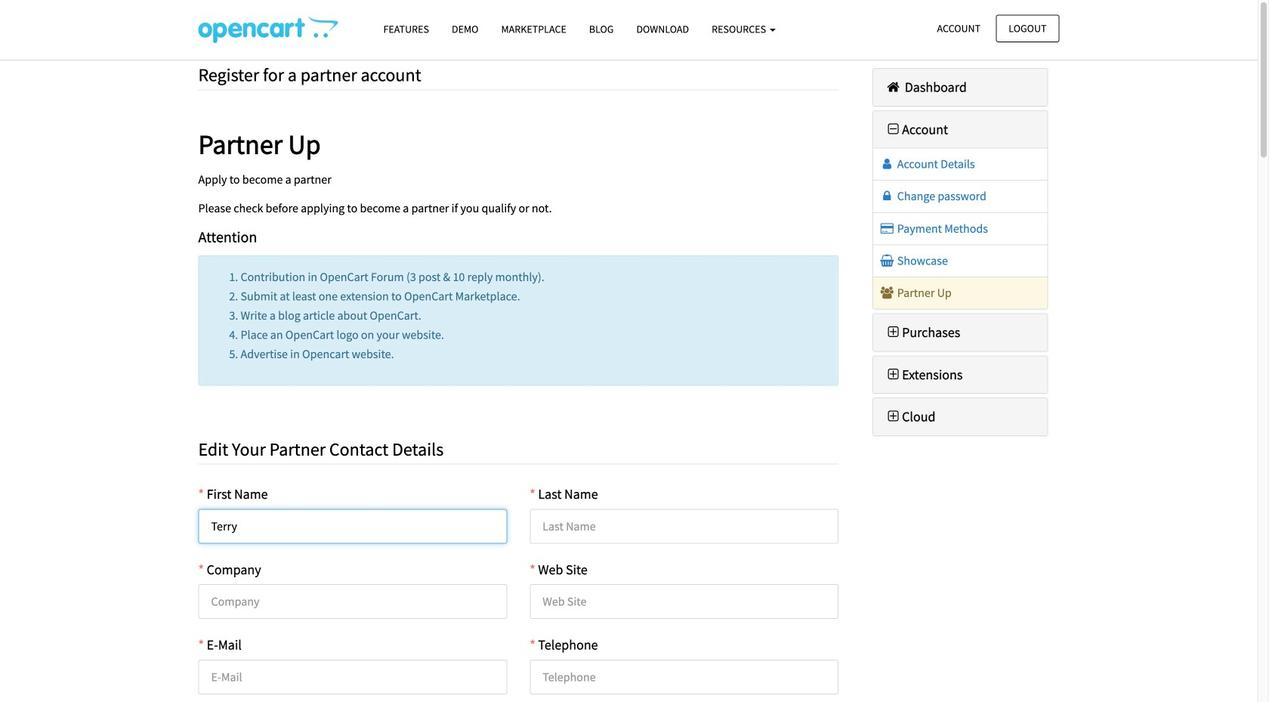 Task type: locate. For each thing, give the bounding box(es) containing it.
1 vertical spatial plus square o image
[[885, 410, 903, 423]]

lock image
[[880, 190, 895, 202]]

Company text field
[[198, 584, 507, 619]]

First Name text field
[[198, 509, 507, 544]]

home image
[[885, 80, 903, 94]]

plus square o image
[[885, 325, 903, 339], [885, 410, 903, 423]]

Telephone text field
[[530, 660, 839, 695]]

plus square o image down plus square o icon
[[885, 410, 903, 423]]

plus square o image down users icon
[[885, 325, 903, 339]]

shopping basket image
[[880, 255, 895, 267]]

1 plus square o image from the top
[[885, 325, 903, 339]]

minus square o image
[[885, 122, 903, 136]]

0 vertical spatial plus square o image
[[885, 325, 903, 339]]

partner account image
[[198, 16, 338, 43]]



Task type: vqa. For each thing, say whether or not it's contained in the screenshot.
the Last Name Text Field at the bottom
yes



Task type: describe. For each thing, give the bounding box(es) containing it.
E-Mail text field
[[198, 660, 507, 695]]

user image
[[880, 158, 895, 170]]

credit card image
[[880, 222, 895, 235]]

users image
[[880, 287, 895, 299]]

Last Name text field
[[530, 509, 839, 544]]

Web Site text field
[[530, 584, 839, 619]]

2 plus square o image from the top
[[885, 410, 903, 423]]

plus square o image
[[885, 368, 903, 381]]



